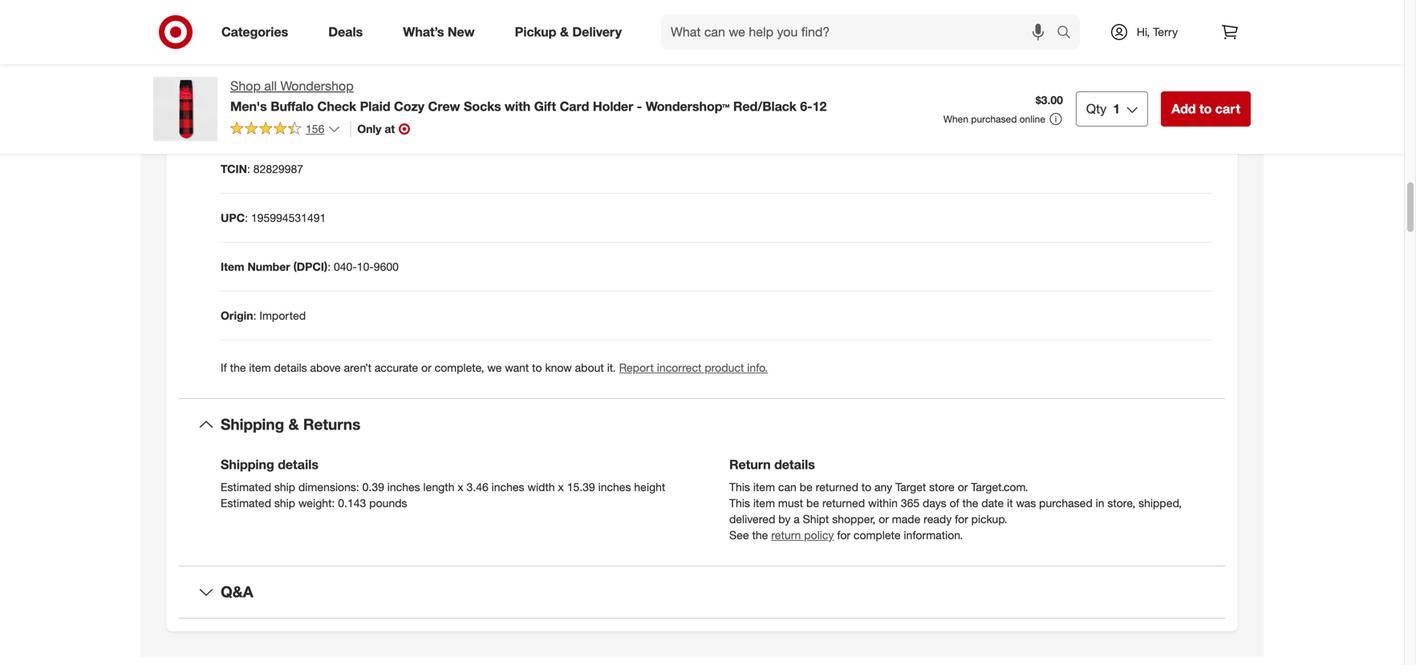 Task type: locate. For each thing, give the bounding box(es) containing it.
or down within
[[879, 513, 889, 527]]

1 vertical spatial the
[[962, 497, 978, 511]]

for
[[955, 513, 968, 527], [837, 529, 850, 543]]

this down return
[[729, 481, 750, 495]]

to right add on the top of the page
[[1199, 101, 1212, 117]]

:
[[247, 162, 250, 176], [245, 211, 248, 225], [328, 260, 331, 274], [253, 309, 256, 323]]

1 vertical spatial be
[[806, 497, 819, 511]]

purchased left in
[[1039, 497, 1093, 511]]

be up shipt on the bottom
[[806, 497, 819, 511]]

2 horizontal spatial the
[[962, 497, 978, 511]]

return
[[729, 457, 771, 473]]

2 vertical spatial the
[[752, 529, 768, 543]]

or up of on the bottom of the page
[[958, 481, 968, 495]]

for down of on the bottom of the page
[[955, 513, 968, 527]]

1 vertical spatial ship
[[274, 497, 295, 511]]

returned
[[816, 481, 858, 495], [822, 497, 865, 511]]

1 horizontal spatial &
[[560, 24, 569, 40]]

1 vertical spatial &
[[288, 416, 299, 434]]

width
[[527, 481, 555, 495]]

shipping down 'if'
[[221, 416, 284, 434]]

0 vertical spatial purchased
[[971, 113, 1017, 125]]

0 vertical spatial for
[[955, 513, 968, 527]]

0.39
[[362, 481, 384, 495]]

2 shipping from the top
[[221, 457, 274, 473]]

check
[[317, 99, 356, 114]]

details for shipping
[[278, 457, 318, 473]]

only at
[[357, 122, 395, 136]]

1 vertical spatial estimated
[[221, 497, 271, 511]]

be right can in the bottom right of the page
[[800, 481, 813, 495]]

0 vertical spatial shipping
[[221, 416, 284, 434]]

report incorrect product info. button
[[619, 360, 768, 376]]

$3.00
[[1036, 93, 1063, 107]]

1 vertical spatial to
[[532, 361, 542, 375]]

crew
[[428, 99, 460, 114]]

ship left dimensions:
[[274, 481, 295, 495]]

pickup & delivery link
[[501, 14, 642, 50]]

hi, terry
[[1137, 25, 1178, 39]]

lightweight
[[328, 64, 386, 78]]

deals
[[328, 24, 363, 40]]

fabric weight type: lightweight fabric
[[221, 64, 421, 78]]

& left returns
[[288, 416, 299, 434]]

0 horizontal spatial or
[[421, 361, 432, 375]]

1 vertical spatial returned
[[822, 497, 865, 511]]

0 horizontal spatial 1
[[322, 15, 328, 29]]

0 horizontal spatial purchased
[[971, 113, 1017, 125]]

shipping for shipping details estimated ship dimensions: 0.39 inches length x 3.46 inches width x 15.39 inches height estimated ship weight: 0.143 pounds
[[221, 457, 274, 473]]

1 vertical spatial this
[[729, 497, 750, 511]]

1 vertical spatial or
[[958, 481, 968, 495]]

delivery
[[572, 24, 622, 40]]

terry
[[1153, 25, 1178, 39]]

hi,
[[1137, 25, 1150, 39]]

made
[[892, 513, 920, 527]]

cart
[[1215, 101, 1240, 117]]

0 vertical spatial or
[[421, 361, 432, 375]]

2 horizontal spatial inches
[[598, 481, 631, 495]]

: for imported
[[253, 309, 256, 323]]

ship
[[274, 481, 295, 495], [274, 497, 295, 511]]

shipping for shipping & returns
[[221, 416, 284, 434]]

0 vertical spatial be
[[800, 481, 813, 495]]

& inside dropdown button
[[288, 416, 299, 434]]

: left imported
[[253, 309, 256, 323]]

the
[[230, 361, 246, 375], [962, 497, 978, 511], [752, 529, 768, 543]]

details up can in the bottom right of the page
[[774, 457, 815, 473]]

complete
[[854, 529, 901, 543]]

complete,
[[435, 361, 484, 375]]

item right 'if'
[[249, 361, 271, 375]]

height
[[634, 481, 665, 495]]

1 shipping from the top
[[221, 416, 284, 434]]

the down the 'delivered'
[[752, 529, 768, 543]]

the right 'if'
[[230, 361, 246, 375]]

return policy link
[[771, 529, 834, 543]]

fabric up cozy
[[390, 64, 421, 78]]

info.
[[747, 361, 768, 375]]

details for return
[[774, 457, 815, 473]]

15.39
[[567, 481, 595, 495]]

1 vertical spatial purchased
[[1039, 497, 1093, 511]]

we
[[487, 361, 502, 375]]

1 horizontal spatial to
[[861, 481, 871, 495]]

item left can in the bottom right of the page
[[753, 481, 775, 495]]

1 horizontal spatial x
[[558, 481, 564, 495]]

: left 195994531491
[[245, 211, 248, 225]]

9600
[[374, 260, 399, 274]]

item up the 'delivered'
[[753, 497, 775, 511]]

return details this item can be returned to any target store or target.com. this item must be returned within 365 days of the date it was purchased in store, shipped, delivered by a shipt shopper, or made ready for pickup. see the return policy for complete information.
[[729, 457, 1182, 543]]

: for 82829987
[[247, 162, 250, 176]]

date
[[981, 497, 1004, 511]]

x left 3.46
[[458, 481, 463, 495]]

report
[[619, 361, 654, 375]]

only
[[357, 122, 381, 136]]

shipping down shipping & returns
[[221, 457, 274, 473]]

tcin : 82829987
[[221, 162, 303, 176]]

incorrect
[[657, 361, 702, 375]]

inches
[[387, 481, 420, 495], [492, 481, 524, 495], [598, 481, 631, 495]]

0 horizontal spatial inches
[[387, 481, 420, 495]]

: left 82829987
[[247, 162, 250, 176]]

1 vertical spatial for
[[837, 529, 850, 543]]

0 vertical spatial &
[[560, 24, 569, 40]]

tcin
[[221, 162, 247, 176]]

1 left deals
[[322, 15, 328, 29]]

dimensions:
[[298, 481, 359, 495]]

for down shopper,
[[837, 529, 850, 543]]

purchased right when
[[971, 113, 1017, 125]]

0 vertical spatial ship
[[274, 481, 295, 495]]

1 vertical spatial item
[[753, 481, 775, 495]]

details up dimensions:
[[278, 457, 318, 473]]

when
[[943, 113, 968, 125]]

2 ship from the top
[[274, 497, 295, 511]]

details
[[274, 361, 307, 375], [278, 457, 318, 473], [774, 457, 815, 473]]

or right accurate
[[421, 361, 432, 375]]

it.
[[607, 361, 616, 375]]

shop
[[230, 78, 261, 94]]

want
[[505, 361, 529, 375]]

inches right 3.46
[[492, 481, 524, 495]]

2 horizontal spatial to
[[1199, 101, 1212, 117]]

shipping inside shipping & returns dropdown button
[[221, 416, 284, 434]]

0 vertical spatial 1
[[322, 15, 328, 29]]

details inside return details this item can be returned to any target store or target.com. this item must be returned within 365 days of the date it was purchased in store, shipped, delivered by a shipt shopper, or made ready for pickup. see the return policy for complete information.
[[774, 457, 815, 473]]

2 x from the left
[[558, 481, 564, 495]]

1 horizontal spatial inches
[[492, 481, 524, 495]]

fabric left all
[[221, 64, 254, 78]]

0 vertical spatial returned
[[816, 481, 858, 495]]

add to cart
[[1172, 101, 1240, 117]]

was
[[1016, 497, 1036, 511]]

estimated down shipping & returns
[[221, 481, 271, 495]]

1
[[322, 15, 328, 29], [1113, 101, 1120, 117]]

2 vertical spatial item
[[753, 497, 775, 511]]

be
[[800, 481, 813, 495], [806, 497, 819, 511]]

1 horizontal spatial 1
[[1113, 101, 1120, 117]]

search button
[[1049, 14, 1088, 53]]

returns
[[303, 416, 361, 434]]

buffalo
[[271, 99, 314, 114]]

0 horizontal spatial the
[[230, 361, 246, 375]]

0 vertical spatial estimated
[[221, 481, 271, 495]]

qty
[[1086, 101, 1107, 117]]

x
[[458, 481, 463, 495], [558, 481, 564, 495]]

1 vertical spatial shipping
[[221, 457, 274, 473]]

1 horizontal spatial fabric
[[390, 64, 421, 78]]

x right width
[[558, 481, 564, 495]]

1 right the qty
[[1113, 101, 1120, 117]]

2 estimated from the top
[[221, 497, 271, 511]]

& for shipping
[[288, 416, 299, 434]]

& right pickup
[[560, 24, 569, 40]]

wash,
[[372, 113, 402, 127]]

categories link
[[208, 14, 308, 50]]

1 horizontal spatial purchased
[[1039, 497, 1093, 511]]

imported
[[259, 309, 306, 323]]

shipping & returns
[[221, 416, 361, 434]]

estimated left weight:
[[221, 497, 271, 511]]

2 vertical spatial to
[[861, 481, 871, 495]]

1 horizontal spatial or
[[879, 513, 889, 527]]

0 horizontal spatial x
[[458, 481, 463, 495]]

fabric
[[221, 64, 254, 78], [390, 64, 421, 78]]

0 horizontal spatial &
[[288, 416, 299, 434]]

shipping inside shipping details estimated ship dimensions: 0.39 inches length x 3.46 inches width x 15.39 inches height estimated ship weight: 0.143 pounds
[[221, 457, 274, 473]]

shipping details estimated ship dimensions: 0.39 inches length x 3.46 inches width x 15.39 inches height estimated ship weight: 0.143 pounds
[[221, 457, 665, 511]]

this up the 'delivered'
[[729, 497, 750, 511]]

0 horizontal spatial fabric
[[221, 64, 254, 78]]

details inside shipping details estimated ship dimensions: 0.39 inches length x 3.46 inches width x 15.39 inches height estimated ship weight: 0.143 pounds
[[278, 457, 318, 473]]

365
[[901, 497, 920, 511]]

inches right 15.39
[[598, 481, 631, 495]]

0 vertical spatial this
[[729, 481, 750, 495]]

& for pickup
[[560, 24, 569, 40]]

82829987
[[253, 162, 303, 176]]

inches up pounds
[[387, 481, 420, 495]]

0 vertical spatial the
[[230, 361, 246, 375]]

1 vertical spatial 1
[[1113, 101, 1120, 117]]

0 vertical spatial to
[[1199, 101, 1212, 117]]

to left "any"
[[861, 481, 871, 495]]

ship left weight:
[[274, 497, 295, 511]]

10-
[[357, 260, 374, 274]]

the right of on the bottom of the page
[[962, 497, 978, 511]]

or
[[421, 361, 432, 375], [958, 481, 968, 495], [879, 513, 889, 527]]

12
[[812, 99, 827, 114]]

What can we help you find? suggestions appear below search field
[[661, 14, 1061, 50]]

2 this from the top
[[729, 497, 750, 511]]

if
[[221, 361, 227, 375]]

cleaning:
[[272, 113, 323, 127]]

new
[[448, 24, 475, 40]]

to right want on the bottom left of page
[[532, 361, 542, 375]]

to
[[1199, 101, 1212, 117], [532, 361, 542, 375], [861, 481, 871, 495]]

this
[[729, 481, 750, 495], [729, 497, 750, 511]]



Task type: vqa. For each thing, say whether or not it's contained in the screenshot.


Task type: describe. For each thing, give the bounding box(es) containing it.
deals link
[[315, 14, 383, 50]]

must
[[778, 497, 803, 511]]

1 ship from the top
[[274, 481, 295, 495]]

1 horizontal spatial for
[[955, 513, 968, 527]]

with
[[505, 99, 531, 114]]

156
[[306, 122, 324, 136]]

weight:
[[298, 497, 335, 511]]

1 this from the top
[[729, 481, 750, 495]]

package quantity: 1
[[221, 15, 328, 29]]

delivered
[[729, 513, 775, 527]]

see
[[729, 529, 749, 543]]

dry
[[444, 113, 462, 127]]

040-
[[334, 260, 357, 274]]

categories
[[221, 24, 288, 40]]

card
[[560, 99, 589, 114]]

care and cleaning: machine wash, tumble dry
[[221, 113, 462, 127]]

of
[[950, 497, 959, 511]]

care
[[221, 113, 246, 127]]

3 inches from the left
[[598, 481, 631, 495]]

search
[[1049, 26, 1088, 41]]

ready
[[924, 513, 952, 527]]

store,
[[1108, 497, 1135, 511]]

0 horizontal spatial to
[[532, 361, 542, 375]]

1 inches from the left
[[387, 481, 420, 495]]

at
[[385, 122, 395, 136]]

1 estimated from the top
[[221, 481, 271, 495]]

to inside return details this item can be returned to any target store or target.com. this item must be returned within 365 days of the date it was purchased in store, shipped, delivered by a shipt shopper, or made ready for pickup. see the return policy for complete information.
[[861, 481, 871, 495]]

red/black
[[733, 99, 797, 114]]

item
[[221, 260, 244, 274]]

wondershop
[[280, 78, 354, 94]]

tumble
[[405, 113, 441, 127]]

pickup.
[[971, 513, 1007, 527]]

6-
[[800, 99, 812, 114]]

above
[[310, 361, 341, 375]]

what's new
[[403, 24, 475, 40]]

plaid
[[360, 99, 390, 114]]

q&a
[[221, 583, 253, 602]]

machine
[[326, 113, 369, 127]]

any
[[875, 481, 892, 495]]

add to cart button
[[1161, 91, 1251, 127]]

2 fabric from the left
[[390, 64, 421, 78]]

a
[[794, 513, 800, 527]]

: left 040-
[[328, 260, 331, 274]]

156 link
[[230, 121, 340, 139]]

aren't
[[344, 361, 371, 375]]

195994531491
[[251, 211, 326, 225]]

shipping & returns button
[[179, 400, 1225, 451]]

all
[[264, 78, 277, 94]]

can
[[778, 481, 796, 495]]

qty 1
[[1086, 101, 1120, 117]]

product
[[705, 361, 744, 375]]

2 vertical spatial or
[[879, 513, 889, 527]]

type:
[[297, 64, 325, 78]]

origin : imported
[[221, 309, 306, 323]]

holder
[[593, 99, 633, 114]]

know
[[545, 361, 572, 375]]

what's new link
[[389, 14, 495, 50]]

purchased inside return details this item can be returned to any target store or target.com. this item must be returned within 365 days of the date it was purchased in store, shipped, delivered by a shipt shopper, or made ready for pickup. see the return policy for complete information.
[[1039, 497, 1093, 511]]

1 x from the left
[[458, 481, 463, 495]]

0 horizontal spatial for
[[837, 529, 850, 543]]

within
[[868, 497, 898, 511]]

return
[[771, 529, 801, 543]]

1 fabric from the left
[[221, 64, 254, 78]]

details left above
[[274, 361, 307, 375]]

0 vertical spatial item
[[249, 361, 271, 375]]

: for 195994531491
[[245, 211, 248, 225]]

information.
[[904, 529, 963, 543]]

to inside 'button'
[[1199, 101, 1212, 117]]

package
[[221, 15, 267, 29]]

policy
[[804, 529, 834, 543]]

pounds
[[369, 497, 407, 511]]

2 inches from the left
[[492, 481, 524, 495]]

quantity:
[[270, 15, 319, 29]]

image of men's buffalo check plaid cozy crew socks with gift card holder - wondershop™ red/black 6-12 image
[[153, 77, 217, 141]]

target.com.
[[971, 481, 1028, 495]]

men's
[[230, 99, 267, 114]]

-
[[637, 99, 642, 114]]

gift
[[534, 99, 556, 114]]

pickup & delivery
[[515, 24, 622, 40]]

cozy
[[394, 99, 424, 114]]

1 horizontal spatial the
[[752, 529, 768, 543]]

if the item details above aren't accurate or complete, we want to know about it. report incorrect product info.
[[221, 361, 768, 375]]

by
[[778, 513, 791, 527]]

shopper,
[[832, 513, 876, 527]]

shipt
[[803, 513, 829, 527]]

origin
[[221, 309, 253, 323]]

days
[[923, 497, 946, 511]]

shipped,
[[1139, 497, 1182, 511]]

upc
[[221, 211, 245, 225]]

target
[[895, 481, 926, 495]]

pickup
[[515, 24, 556, 40]]

upc : 195994531491
[[221, 211, 326, 225]]

item number (dpci) : 040-10-9600
[[221, 260, 399, 274]]

about
[[575, 361, 604, 375]]

2 horizontal spatial or
[[958, 481, 968, 495]]



